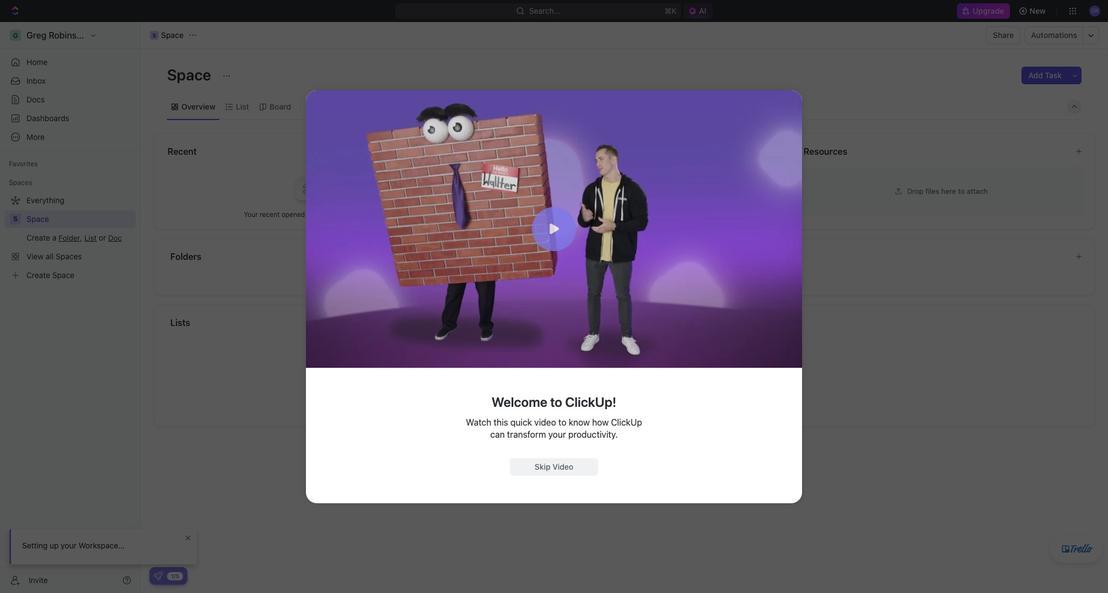 Task type: locate. For each thing, give the bounding box(es) containing it.
your
[[548, 430, 566, 440], [61, 541, 76, 551]]

skip video button
[[510, 458, 598, 476]]

your right up
[[61, 541, 76, 551]]

s inside s space
[[152, 32, 156, 39]]

invite
[[29, 576, 48, 585]]

drop
[[907, 187, 924, 195]]

add left "task"
[[1028, 71, 1043, 80]]

transform
[[507, 430, 546, 440]]

0 horizontal spatial list
[[236, 102, 249, 111]]

1 horizontal spatial add
[[1028, 71, 1043, 80]]

your
[[244, 210, 258, 219]]

to down the folders button
[[630, 269, 637, 278]]

list up clickup
[[626, 394, 637, 402]]

0 vertical spatial s
[[152, 32, 156, 39]]

share button
[[986, 26, 1021, 44]]

0 vertical spatial list
[[236, 102, 249, 111]]

onboarding checklist button element
[[154, 572, 163, 581]]

0 vertical spatial your
[[548, 430, 566, 440]]

add for add task
[[1028, 71, 1043, 80]]

0 horizontal spatial s
[[13, 215, 18, 223]]

show right will
[[338, 210, 354, 219]]

1 horizontal spatial docs
[[484, 147, 505, 157]]

0 vertical spatial space, , element
[[150, 31, 159, 40]]

added
[[593, 210, 613, 219]]

0 vertical spatial folders
[[170, 252, 201, 262]]

0 horizontal spatial space, , element
[[10, 214, 21, 225]]

to inside the watch this quick video to know how clickup can transform your productivity.
[[558, 418, 566, 428]]

add
[[1028, 71, 1043, 80], [611, 394, 624, 402]]

0 horizontal spatial add
[[611, 394, 624, 402]]

here.
[[356, 210, 372, 219]]

setting up your workspace...
[[22, 541, 125, 551]]

list
[[236, 102, 249, 111], [626, 394, 637, 402]]

1 horizontal spatial s
[[152, 32, 156, 39]]

add list button
[[607, 391, 642, 405]]

1 horizontal spatial your
[[548, 430, 566, 440]]

automations button
[[1026, 27, 1083, 44]]

setting
[[22, 541, 48, 551]]

onboarding checklist button image
[[154, 572, 163, 581]]

upgrade
[[973, 6, 1004, 15]]

add up clickup
[[611, 394, 624, 402]]

1 horizontal spatial folders
[[604, 269, 628, 278]]

1 vertical spatial this
[[494, 418, 508, 428]]

0 vertical spatial docs
[[26, 95, 45, 104]]

resources
[[804, 147, 847, 157]]

task
[[1045, 71, 1062, 80]]

s inside "tree"
[[13, 215, 18, 223]]

no lists icon. image
[[602, 332, 646, 376]]

this
[[654, 210, 665, 219], [494, 418, 508, 428]]

productivity.
[[568, 430, 618, 440]]

show down the folders button
[[639, 269, 657, 278]]

1 vertical spatial show
[[639, 269, 657, 278]]

to left know
[[558, 418, 566, 428]]

no recent items image
[[286, 166, 330, 210]]

welcome
[[492, 394, 547, 410]]

s for s space
[[152, 32, 156, 39]]

0 horizontal spatial folders
[[170, 252, 201, 262]]

space
[[161, 30, 184, 40], [167, 66, 215, 84], [26, 214, 49, 224]]

1 vertical spatial docs
[[484, 147, 505, 157]]

1 vertical spatial your
[[61, 541, 76, 551]]

favorites
[[9, 160, 38, 168]]

up
[[50, 541, 59, 551]]

skip video
[[535, 462, 573, 472]]

space, , element
[[150, 31, 159, 40], [10, 214, 21, 225]]

1 horizontal spatial show
[[639, 269, 657, 278]]

2 horizontal spatial docs
[[628, 210, 644, 219]]

can
[[490, 430, 505, 440]]

how
[[592, 418, 609, 428]]

0 vertical spatial add
[[1028, 71, 1043, 80]]

1 vertical spatial space, , element
[[10, 214, 21, 225]]

add list
[[611, 394, 637, 402]]

board link
[[267, 99, 291, 114]]

files
[[926, 187, 939, 195]]

0 horizontal spatial this
[[494, 418, 508, 428]]

s
[[152, 32, 156, 39], [13, 215, 18, 223]]

recent
[[168, 147, 197, 157]]

0 horizontal spatial your
[[61, 541, 76, 551]]

any
[[615, 210, 626, 219]]

space, , element inside space "tree"
[[10, 214, 21, 225]]

inbox link
[[4, 72, 136, 90]]

watch this quick video to know how clickup can transform your productivity.
[[466, 418, 642, 440]]

sidebar navigation
[[0, 22, 141, 594]]

to right any
[[645, 210, 652, 219]]

watch
[[466, 418, 491, 428]]

this up can
[[494, 418, 508, 428]]

1 horizontal spatial list
[[626, 394, 637, 402]]

share
[[993, 30, 1014, 40]]

automations
[[1031, 30, 1077, 40]]

your inside the watch this quick video to know how clickup can transform your productivity.
[[548, 430, 566, 440]]

list inside button
[[626, 394, 637, 402]]

new
[[1030, 6, 1046, 15]]

folders inside button
[[170, 252, 201, 262]]

list left board link
[[236, 102, 249, 111]]

1 vertical spatial add
[[611, 394, 624, 402]]

this left location.
[[654, 210, 665, 219]]

know
[[569, 418, 590, 428]]

2 vertical spatial space
[[26, 214, 49, 224]]

0 horizontal spatial docs
[[26, 95, 45, 104]]

show
[[338, 210, 354, 219], [639, 269, 657, 278]]

new button
[[1014, 2, 1052, 20]]

folders
[[170, 252, 201, 262], [604, 269, 628, 278]]

location.
[[667, 210, 693, 219]]

1 vertical spatial list
[[626, 394, 637, 402]]

quick
[[510, 418, 532, 428]]

home link
[[4, 53, 136, 71]]

docs
[[26, 95, 45, 104], [484, 147, 505, 157], [628, 210, 644, 219]]

to
[[958, 187, 965, 195], [645, 210, 652, 219], [630, 269, 637, 278], [550, 394, 562, 410], [558, 418, 566, 428]]

0 vertical spatial show
[[338, 210, 354, 219]]

will
[[326, 210, 336, 219]]

1 vertical spatial s
[[13, 215, 18, 223]]

your down video
[[548, 430, 566, 440]]

1 horizontal spatial this
[[654, 210, 665, 219]]



Task type: describe. For each thing, give the bounding box(es) containing it.
⌘k
[[664, 6, 676, 15]]

s space
[[152, 30, 184, 40]]

s for s
[[13, 215, 18, 223]]

drop files here to attach
[[907, 187, 988, 195]]

1 vertical spatial folders
[[604, 269, 628, 278]]

haven't
[[569, 210, 591, 219]]

video
[[534, 418, 556, 428]]

list link
[[234, 99, 249, 114]]

this inside the watch this quick video to know how clickup can transform your productivity.
[[494, 418, 508, 428]]

no folders to show
[[592, 269, 657, 278]]

to right here
[[958, 187, 965, 195]]

upgrade link
[[957, 3, 1010, 19]]

to up video
[[550, 394, 562, 410]]

2 vertical spatial docs
[[628, 210, 644, 219]]

space link
[[26, 211, 133, 228]]

space tree
[[4, 192, 136, 284]]

add for add list
[[611, 394, 624, 402]]

you haven't added any docs to this location.
[[555, 210, 693, 219]]

items
[[307, 210, 324, 219]]

add task button
[[1022, 67, 1068, 84]]

0 horizontal spatial show
[[338, 210, 354, 219]]

0 vertical spatial this
[[654, 210, 665, 219]]

you
[[555, 210, 567, 219]]

space inside "tree"
[[26, 214, 49, 224]]

lists
[[170, 318, 190, 328]]

welcome to clickup!
[[492, 394, 616, 410]]

1 vertical spatial space
[[167, 66, 215, 84]]

overview
[[181, 102, 215, 111]]

favorites button
[[4, 158, 42, 171]]

spaces
[[9, 179, 32, 187]]

1 horizontal spatial space, , element
[[150, 31, 159, 40]]

0 vertical spatial space
[[161, 30, 184, 40]]

here
[[941, 187, 956, 195]]

1/5
[[171, 573, 179, 580]]

attach
[[967, 187, 988, 195]]

resources button
[[803, 145, 1066, 158]]

recent
[[260, 210, 280, 219]]

clickup
[[611, 418, 642, 428]]

board
[[269, 102, 291, 111]]

workspace...
[[79, 541, 125, 551]]

add task
[[1028, 71, 1062, 80]]

dashboards link
[[4, 110, 136, 127]]

search...
[[529, 6, 560, 15]]

video
[[553, 462, 573, 472]]

clickup!
[[565, 394, 616, 410]]

dashboards
[[26, 114, 69, 123]]

no
[[592, 269, 602, 278]]

inbox
[[26, 76, 46, 85]]

opened
[[282, 210, 305, 219]]

lists button
[[170, 316, 1082, 330]]

folders button
[[170, 250, 1066, 264]]

your recent opened items will show here.
[[244, 210, 372, 219]]

overview link
[[179, 99, 215, 114]]

home
[[26, 57, 48, 67]]

skip
[[535, 462, 551, 472]]

docs inside sidebar navigation
[[26, 95, 45, 104]]

docs link
[[4, 91, 136, 109]]

no most used docs image
[[602, 166, 646, 210]]



Task type: vqa. For each thing, say whether or not it's contained in the screenshot.
Create Custom Field
no



